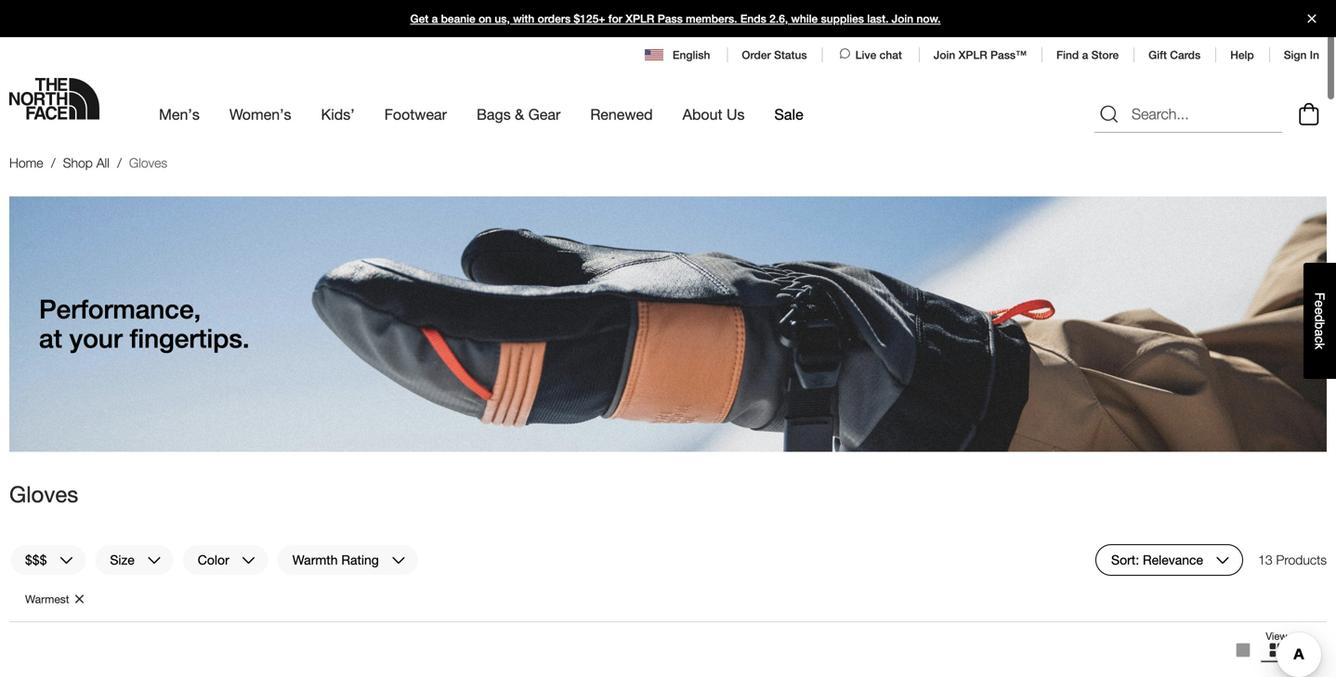 Task type: describe. For each thing, give the bounding box(es) containing it.
13 products
[[1259, 552, 1327, 568]]

shop all link
[[63, 155, 109, 171]]

$$$
[[25, 552, 47, 568]]

now.
[[917, 12, 941, 25]]

Search search field
[[1095, 96, 1283, 133]]

members.
[[686, 12, 738, 25]]

chat
[[880, 48, 902, 61]]

in
[[1310, 48, 1320, 61]]

help link
[[1231, 48, 1254, 61]]

search all image
[[1099, 103, 1121, 126]]

1 vertical spatial xplr
[[959, 48, 988, 61]]

c
[[1313, 337, 1328, 343]]

kids' link
[[321, 89, 355, 140]]

$$$ button
[[9, 544, 87, 576]]

view
[[1266, 630, 1288, 642]]

2 / from the left
[[117, 155, 122, 171]]

1 / from the left
[[51, 155, 55, 171]]

store
[[1092, 48, 1119, 61]]

gloves element
[[129, 155, 167, 171]]

us
[[727, 105, 745, 123]]

men's link
[[159, 89, 200, 140]]

gear
[[529, 105, 561, 123]]

2 e from the top
[[1313, 308, 1328, 315]]

bags
[[477, 105, 511, 123]]

get
[[410, 12, 429, 25]]

k
[[1313, 343, 1328, 350]]

order status
[[742, 48, 807, 61]]

home link
[[9, 155, 43, 171]]

footwear
[[385, 105, 447, 123]]

supplies
[[821, 12, 864, 25]]

size
[[110, 552, 135, 568]]

renewed link
[[590, 89, 653, 140]]

sale
[[775, 105, 804, 123]]

get a beanie on us, with orders $125+ for xplr pass members. ends 2.6, while supplies last. join now. link
[[0, 0, 1337, 37]]

f
[[1313, 293, 1328, 301]]

warmest button
[[25, 591, 86, 608]]

on
[[479, 12, 492, 25]]

sort: relevance button
[[1096, 544, 1244, 576]]

f e e d b a c k button
[[1304, 263, 1337, 379]]

order status link
[[742, 48, 807, 61]]

english
[[673, 48, 710, 61]]

live chat button
[[837, 46, 904, 63]]

sale link
[[775, 89, 804, 140]]

home
[[9, 155, 43, 171]]

women's
[[229, 105, 291, 123]]

a for get
[[432, 12, 438, 25]]

the north face home page image
[[9, 78, 99, 120]]

beanie
[[441, 12, 476, 25]]

gift
[[1149, 48, 1167, 61]]

b
[[1313, 322, 1328, 329]]

about
[[683, 105, 723, 123]]

d
[[1313, 315, 1328, 322]]

english link
[[645, 46, 712, 63]]

fingertips.
[[130, 323, 250, 354]]

join inside get a beanie on us, with orders $125+ for xplr pass members. ends 2.6, while supplies last. join now. link
[[892, 12, 914, 25]]

0 horizontal spatial xplr
[[626, 12, 655, 25]]

a inside button
[[1313, 329, 1328, 337]]

women's link
[[229, 89, 291, 140]]

home / shop all / gloves
[[9, 155, 167, 171]]

find a store link
[[1057, 48, 1119, 61]]

performance, at your fingertips.
[[39, 294, 250, 354]]



Task type: locate. For each thing, give the bounding box(es) containing it.
a up k
[[1313, 329, 1328, 337]]

e up d
[[1313, 301, 1328, 308]]

13
[[1259, 552, 1273, 568]]

products
[[1277, 552, 1327, 568]]

warmth
[[293, 552, 338, 568]]

xplr
[[626, 12, 655, 25], [959, 48, 988, 61]]

a right find
[[1082, 48, 1089, 61]]

find a store
[[1057, 48, 1119, 61]]

help
[[1231, 48, 1254, 61]]

gloves right all
[[129, 155, 167, 171]]

2.6,
[[770, 12, 788, 25]]

1 vertical spatial join
[[934, 48, 956, 61]]

your
[[69, 323, 122, 354]]

find
[[1057, 48, 1079, 61]]

0 horizontal spatial a
[[432, 12, 438, 25]]

2 vertical spatial a
[[1313, 329, 1328, 337]]

bags & gear link
[[477, 89, 561, 140]]

a right "get"
[[432, 12, 438, 25]]

0 horizontal spatial /
[[51, 155, 55, 171]]

with
[[513, 12, 535, 25]]

get a beanie on us, with orders $125+ for xplr pass members. ends 2.6, while supplies last. join now.
[[410, 12, 941, 25]]

performance,
[[39, 294, 201, 324]]

ends
[[741, 12, 767, 25]]

a person holds out their arm, glove outstretched, against a bluebird sky. image
[[9, 197, 1327, 452]]

at
[[39, 323, 62, 354]]

a
[[432, 12, 438, 25], [1082, 48, 1089, 61], [1313, 329, 1328, 337]]

color
[[198, 552, 229, 568]]

view button
[[1260, 630, 1294, 671]]

join
[[892, 12, 914, 25], [934, 48, 956, 61]]

sign
[[1284, 48, 1307, 61]]

gift cards
[[1149, 48, 1201, 61]]

shop
[[63, 155, 93, 171]]

footwear link
[[385, 89, 447, 140]]

about us link
[[683, 89, 745, 140]]

warmth rating
[[293, 552, 379, 568]]

$125+
[[574, 12, 605, 25]]

1 vertical spatial a
[[1082, 48, 1089, 61]]

gloves up $$$ dropdown button
[[9, 481, 78, 507]]

e
[[1313, 301, 1328, 308], [1313, 308, 1328, 315]]

1 horizontal spatial join
[[934, 48, 956, 61]]

renewed
[[590, 105, 653, 123]]

sign in button
[[1284, 48, 1320, 61]]

gift cards link
[[1149, 48, 1201, 61]]

for
[[609, 12, 623, 25]]

xplr left pass™
[[959, 48, 988, 61]]

warmest
[[25, 593, 69, 606]]

/ left shop
[[51, 155, 55, 171]]

warmth rating button
[[277, 544, 419, 576]]

relevance
[[1143, 552, 1204, 568]]

color button
[[182, 544, 269, 576]]

status
[[774, 48, 807, 61]]

1 e from the top
[[1313, 301, 1328, 308]]

2 horizontal spatial a
[[1313, 329, 1328, 337]]

bags & gear
[[477, 105, 561, 123]]

all
[[96, 155, 109, 171]]

13 products status
[[1259, 544, 1327, 576]]

us,
[[495, 12, 510, 25]]

live chat
[[856, 48, 902, 61]]

&
[[515, 105, 524, 123]]

kids'
[[321, 105, 355, 123]]

0 vertical spatial xplr
[[626, 12, 655, 25]]

1 horizontal spatial a
[[1082, 48, 1089, 61]]

1 vertical spatial gloves
[[9, 481, 78, 507]]

sort: relevance
[[1112, 552, 1204, 568]]

last.
[[867, 12, 889, 25]]

0 vertical spatial join
[[892, 12, 914, 25]]

join xplr pass™
[[934, 48, 1027, 61]]

join down now.
[[934, 48, 956, 61]]

men's
[[159, 105, 200, 123]]

0 vertical spatial gloves
[[129, 155, 167, 171]]

e up the b
[[1313, 308, 1328, 315]]

cards
[[1170, 48, 1201, 61]]

1 horizontal spatial /
[[117, 155, 122, 171]]

sort:
[[1112, 552, 1140, 568]]

pass™
[[991, 48, 1027, 61]]

while
[[791, 12, 818, 25]]

1 horizontal spatial gloves
[[129, 155, 167, 171]]

gloves
[[129, 155, 167, 171], [9, 481, 78, 507]]

/
[[51, 155, 55, 171], [117, 155, 122, 171]]

join right last.
[[892, 12, 914, 25]]

view cart image
[[1295, 100, 1324, 128]]

a for find
[[1082, 48, 1089, 61]]

order
[[742, 48, 771, 61]]

view list box
[[1227, 630, 1327, 671]]

join xplr pass™ link
[[934, 48, 1027, 61]]

pass
[[658, 12, 683, 25]]

f e e d b a c k
[[1313, 293, 1328, 350]]

close image
[[1300, 14, 1324, 23]]

size button
[[94, 544, 175, 576]]

/ right all
[[117, 155, 122, 171]]

rating
[[341, 552, 379, 568]]

xplr right for
[[626, 12, 655, 25]]

0 vertical spatial a
[[432, 12, 438, 25]]

orders
[[538, 12, 571, 25]]

sign in
[[1284, 48, 1320, 61]]

0 horizontal spatial gloves
[[9, 481, 78, 507]]

0 horizontal spatial join
[[892, 12, 914, 25]]

live
[[856, 48, 877, 61]]

about us
[[683, 105, 745, 123]]

1 horizontal spatial xplr
[[959, 48, 988, 61]]



Task type: vqa. For each thing, say whether or not it's contained in the screenshot.
the rightmost 4
no



